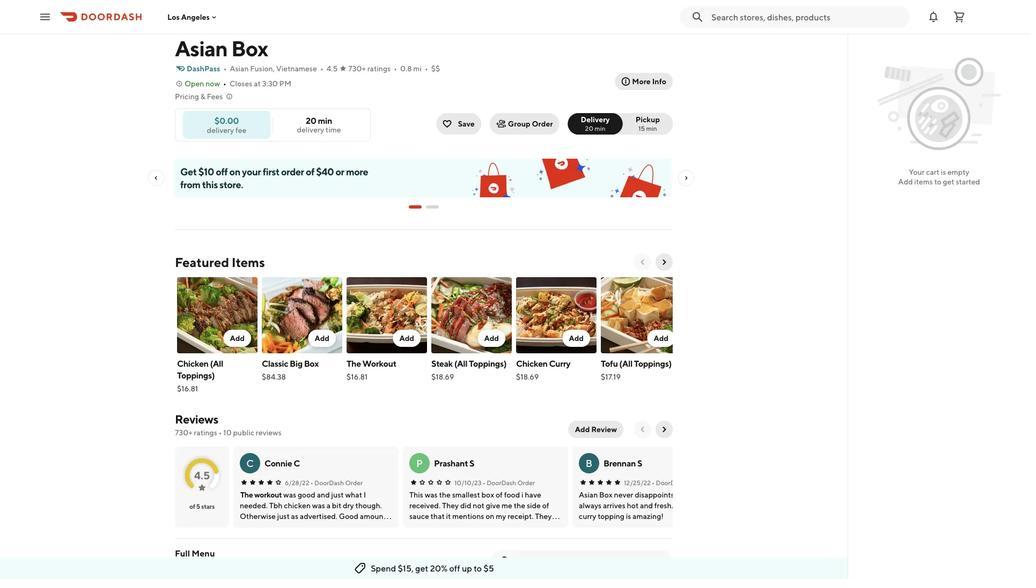 Task type: vqa. For each thing, say whether or not it's contained in the screenshot.
this
yes



Task type: describe. For each thing, give the bounding box(es) containing it.
Store search: begin typing to search for stores available on DoorDash text field
[[711, 11, 903, 23]]

tofu
[[601, 359, 618, 369]]

info
[[652, 77, 666, 86]]

min for delivery
[[595, 124, 605, 132]]

curry
[[549, 359, 570, 369]]

(all for steak
[[454, 359, 467, 369]]

the workout image
[[347, 277, 427, 354]]

angeles
[[181, 12, 210, 21]]

$18.69 inside steak (all toppings) $18.69
[[431, 373, 454, 381]]

the workout
[[240, 491, 282, 499]]

add for steak (all toppings)
[[484, 334, 499, 343]]

los
[[167, 12, 180, 21]]

off inside 'get $10 off on your first order of $40 or more from this store.'
[[216, 166, 228, 177]]

• down the asian box
[[223, 64, 227, 73]]

steak
[[431, 359, 453, 369]]

delivery
[[581, 115, 610, 124]]

20 min delivery time
[[297, 116, 341, 134]]

connie
[[264, 458, 292, 469]]

pricing & fees button
[[175, 91, 234, 102]]

stars
[[201, 503, 215, 510]]

get $10 off on your first order of $40 or more from this store.
[[180, 166, 368, 190]]

• right 12/25/22
[[652, 479, 655, 487]]

chicken curry $18.69
[[516, 359, 570, 381]]

your
[[242, 166, 261, 177]]

min for pickup
[[646, 124, 657, 132]]

• right vietnamese at the left
[[320, 64, 323, 73]]

15
[[638, 124, 645, 132]]

the workout $16.81
[[347, 359, 396, 381]]

box inside classic big box $84.38
[[304, 359, 319, 369]]

6/28/22
[[285, 479, 309, 487]]

1 horizontal spatial ratings
[[367, 64, 391, 73]]

• right 10/10/23
[[483, 479, 485, 487]]

add button for the workout
[[393, 330, 421, 347]]

chicken for $18.69
[[516, 359, 548, 369]]

add for chicken (all toppings)
[[230, 334, 245, 343]]

doordash for p
[[487, 479, 516, 487]]

$5
[[484, 564, 494, 574]]

• doordash order for p
[[483, 479, 535, 487]]

next button of carousel image
[[660, 258, 668, 267]]

$17.19
[[601, 373, 621, 381]]

now
[[206, 79, 220, 88]]

to for items
[[934, 177, 941, 186]]

toppings) for tofu (all toppings)
[[634, 359, 672, 369]]

Item Search search field
[[518, 556, 664, 568]]

reviews
[[256, 428, 282, 437]]

toppings) for chicken (all toppings)
[[177, 370, 215, 381]]

1 vertical spatial get
[[415, 564, 428, 574]]

prashant
[[434, 458, 468, 469]]

add button for chicken (all toppings)
[[223, 330, 251, 347]]

delivery 20 min
[[581, 115, 610, 132]]

spend
[[371, 564, 396, 574]]

previous image
[[638, 425, 647, 434]]

ratings inside reviews 730+ ratings • 10 public reviews
[[194, 428, 217, 437]]

3:30 inside full menu 10:00 am - 3:30 pm
[[214, 560, 229, 569]]

fee
[[235, 126, 246, 134]]

on
[[229, 166, 240, 177]]

empty
[[948, 168, 969, 176]]

0.8 mi • $$
[[400, 64, 440, 73]]

to for up
[[474, 564, 482, 574]]

s for p
[[469, 458, 474, 469]]

add review button
[[569, 421, 623, 438]]

fusion,
[[250, 64, 275, 73]]

items
[[914, 177, 933, 186]]

$18.69 inside the chicken curry $18.69
[[516, 373, 539, 381]]

10
[[223, 428, 232, 437]]

of 5 stars
[[189, 503, 215, 510]]

add for tofu (all toppings)
[[654, 334, 668, 343]]

0 vertical spatial box
[[231, 35, 268, 61]]

chicken (all toppings) $16.81
[[177, 359, 223, 393]]

select promotional banner element
[[409, 197, 439, 217]]

review
[[591, 425, 617, 434]]

group
[[508, 119, 530, 128]]

order for c
[[345, 479, 363, 487]]

is
[[941, 168, 946, 176]]

steak (all toppings) $18.69
[[431, 359, 507, 381]]

previous button of carousel image
[[638, 258, 647, 267]]

730+ ratings •
[[348, 64, 397, 73]]

featured items heading
[[175, 254, 265, 271]]

full menu 10:00 am - 3:30 pm
[[175, 549, 242, 569]]

asian for asian fusion, vietnamese
[[230, 64, 249, 73]]

• right 6/28/22
[[310, 479, 313, 487]]

$0.00
[[214, 115, 239, 126]]

• inside reviews 730+ ratings • 10 public reviews
[[219, 428, 222, 437]]

1 horizontal spatial off
[[449, 564, 460, 574]]

pricing
[[175, 92, 199, 101]]

your cart is empty add items to get started
[[898, 168, 980, 186]]

your
[[909, 168, 925, 176]]

pm
[[279, 79, 291, 88]]

add for classic big box
[[315, 334, 329, 343]]

add button for steak (all toppings)
[[478, 330, 505, 347]]

delivery inside 20 min delivery time
[[297, 125, 324, 134]]

$84.38
[[262, 373, 286, 381]]

public
[[233, 428, 254, 437]]

• left '0.8'
[[394, 64, 397, 73]]

add button for classic big box
[[308, 330, 336, 347]]

cart
[[926, 168, 939, 176]]

group order
[[508, 119, 553, 128]]

spend $15, get 20% off up to $5
[[371, 564, 494, 574]]

12/25/22
[[624, 479, 651, 487]]

doordash for b
[[656, 479, 685, 487]]

0.8
[[400, 64, 412, 73]]

1 vertical spatial 4.5
[[194, 469, 210, 482]]

steak (all toppings) image
[[431, 277, 512, 354]]

brennan s
[[604, 458, 642, 469]]

the for workout
[[347, 359, 361, 369]]

brennan
[[604, 458, 636, 469]]

mi
[[413, 64, 422, 73]]

save button
[[437, 113, 481, 135]]

0 vertical spatial 730+
[[348, 64, 366, 73]]

big
[[290, 359, 302, 369]]

at
[[254, 79, 261, 88]]

s for b
[[637, 458, 642, 469]]

more info button
[[615, 73, 673, 90]]

asian box
[[175, 35, 268, 61]]

chicken curry image
[[516, 277, 597, 354]]

add inside your cart is empty add items to get started
[[898, 177, 913, 186]]

pickup
[[636, 115, 660, 124]]

reviews 730+ ratings • 10 public reviews
[[175, 413, 282, 437]]

this
[[202, 179, 218, 190]]

$10
[[198, 166, 214, 177]]

connie c
[[264, 458, 300, 469]]

get inside your cart is empty add items to get started
[[943, 177, 954, 186]]

add button for chicken curry
[[562, 330, 590, 347]]

0 vertical spatial 4.5
[[327, 64, 338, 73]]

b
[[586, 458, 592, 469]]

reviews
[[175, 413, 218, 426]]

• right mi
[[425, 64, 428, 73]]

chicken for toppings)
[[177, 359, 209, 369]]

$40
[[316, 166, 334, 177]]



Task type: locate. For each thing, give the bounding box(es) containing it.
•
[[223, 64, 227, 73], [320, 64, 323, 73], [394, 64, 397, 73], [425, 64, 428, 73], [223, 79, 226, 88], [219, 428, 222, 437], [310, 479, 313, 487], [483, 479, 485, 487], [652, 479, 655, 487]]

2 s from the left
[[637, 458, 642, 469]]

$16.81 inside chicken (all toppings) $16.81
[[177, 384, 198, 393]]

toppings) right steak
[[469, 359, 507, 369]]

• doordash order right 12/25/22
[[652, 479, 704, 487]]

0 horizontal spatial off
[[216, 166, 228, 177]]

1 horizontal spatial $16.81
[[347, 373, 368, 381]]

min
[[318, 116, 332, 126], [595, 124, 605, 132], [646, 124, 657, 132]]

20 down delivery
[[585, 124, 593, 132]]

started
[[956, 177, 980, 186]]

0 horizontal spatial toppings)
[[177, 370, 215, 381]]

toppings) inside steak (all toppings) $18.69
[[469, 359, 507, 369]]

2 chicken from the left
[[516, 359, 548, 369]]

from
[[180, 179, 200, 190]]

2 horizontal spatial min
[[646, 124, 657, 132]]

los angeles
[[167, 12, 210, 21]]

toppings) for steak (all toppings)
[[469, 359, 507, 369]]

2 horizontal spatial (all
[[619, 359, 632, 369]]

to right up
[[474, 564, 482, 574]]

1 (all from the left
[[210, 359, 223, 369]]

first
[[263, 166, 279, 177]]

get down the is
[[943, 177, 954, 186]]

featured
[[175, 255, 229, 270]]

3:30 right -
[[214, 560, 229, 569]]

0 items, open order cart image
[[953, 10, 966, 23]]

ratings left '0.8'
[[367, 64, 391, 73]]

1 vertical spatial asian
[[230, 64, 249, 73]]

add button
[[223, 330, 251, 347], [308, 330, 336, 347], [393, 330, 421, 347], [478, 330, 505, 347], [562, 330, 590, 347], [647, 330, 675, 347]]

$16.81
[[347, 373, 368, 381], [177, 384, 198, 393]]

toppings) inside the tofu (all toppings) $17.19
[[634, 359, 672, 369]]

2 (all from the left
[[454, 359, 467, 369]]

0 vertical spatial the
[[347, 359, 361, 369]]

1 horizontal spatial • doordash order
[[483, 479, 535, 487]]

off left up
[[449, 564, 460, 574]]

0 vertical spatial get
[[943, 177, 954, 186]]

1 horizontal spatial delivery
[[297, 125, 324, 134]]

store.
[[219, 179, 243, 190]]

the inside the workout $16.81
[[347, 359, 361, 369]]

0 horizontal spatial 3:30
[[214, 560, 229, 569]]

doordash for c
[[314, 479, 344, 487]]

order inside button
[[532, 119, 553, 128]]

chicken (all toppings) image
[[177, 277, 258, 354]]

3:30 right at
[[262, 79, 278, 88]]

min down pickup
[[646, 124, 657, 132]]

fees
[[207, 92, 223, 101]]

prashant s
[[434, 458, 474, 469]]

c right connie
[[294, 458, 300, 469]]

0 horizontal spatial min
[[318, 116, 332, 126]]

0 horizontal spatial • doordash order
[[310, 479, 363, 487]]

s up 10/10/23
[[469, 458, 474, 469]]

time
[[326, 125, 341, 134]]

1 vertical spatial box
[[304, 359, 319, 369]]

1 • doordash order from the left
[[310, 479, 363, 487]]

0 horizontal spatial 20
[[306, 116, 316, 126]]

the inside button
[[240, 491, 253, 499]]

2 • doordash order from the left
[[483, 479, 535, 487]]

1 horizontal spatial $18.69
[[516, 373, 539, 381]]

• left 10
[[219, 428, 222, 437]]

1 horizontal spatial of
[[306, 166, 314, 177]]

min inside 20 min delivery time
[[318, 116, 332, 126]]

ratings down reviews
[[194, 428, 217, 437]]

(all down "chicken (all toppings)" image
[[210, 359, 223, 369]]

save
[[458, 119, 475, 128]]

3 add button from the left
[[393, 330, 421, 347]]

1 vertical spatial $16.81
[[177, 384, 198, 393]]

delivery inside $0.00 delivery fee
[[207, 126, 234, 134]]

asian for asian box
[[175, 35, 227, 61]]

• doordash order right 10/10/23
[[483, 479, 535, 487]]

items
[[232, 255, 265, 270]]

10/10/23
[[454, 479, 482, 487]]

0 vertical spatial asian
[[175, 35, 227, 61]]

(all right steak
[[454, 359, 467, 369]]

• doordash order for b
[[652, 479, 704, 487]]

20 inside delivery 20 min
[[585, 124, 593, 132]]

chicken
[[177, 359, 209, 369], [516, 359, 548, 369]]

0 horizontal spatial the
[[240, 491, 253, 499]]

0 vertical spatial of
[[306, 166, 314, 177]]

730+
[[348, 64, 366, 73], [175, 428, 192, 437]]

pickup 15 min
[[636, 115, 660, 132]]

closes
[[230, 79, 252, 88]]

0 vertical spatial ratings
[[367, 64, 391, 73]]

0 horizontal spatial get
[[415, 564, 428, 574]]

of
[[306, 166, 314, 177], [189, 503, 195, 510]]

0 horizontal spatial 730+
[[175, 428, 192, 437]]

1 horizontal spatial toppings)
[[469, 359, 507, 369]]

None radio
[[568, 113, 623, 135], [616, 113, 673, 135], [568, 113, 623, 135], [616, 113, 673, 135]]

reviews link
[[175, 413, 218, 426]]

asian up dashpass
[[175, 35, 227, 61]]

2 $18.69 from the left
[[516, 373, 539, 381]]

toppings) inside chicken (all toppings) $16.81
[[177, 370, 215, 381]]

order
[[281, 166, 304, 177]]

to down cart
[[934, 177, 941, 186]]

1 horizontal spatial 20
[[585, 124, 593, 132]]

box up "fusion,"
[[231, 35, 268, 61]]

-
[[209, 560, 212, 569]]

box right big
[[304, 359, 319, 369]]

toppings) up reviews
[[177, 370, 215, 381]]

p
[[416, 458, 423, 469]]

4.5
[[327, 64, 338, 73], [194, 469, 210, 482]]

of left $40
[[306, 166, 314, 177]]

4.5 right vietnamese at the left
[[327, 64, 338, 73]]

3 (all from the left
[[619, 359, 632, 369]]

1 horizontal spatial 730+
[[348, 64, 366, 73]]

$16.81 up reviews
[[177, 384, 198, 393]]

los angeles button
[[167, 12, 218, 21]]

2 horizontal spatial toppings)
[[634, 359, 672, 369]]

1 horizontal spatial box
[[304, 359, 319, 369]]

classic big box image
[[262, 277, 342, 354]]

$0.00 delivery fee
[[207, 115, 246, 134]]

order
[[532, 119, 553, 128], [345, 479, 363, 487], [517, 479, 535, 487], [687, 479, 704, 487]]

order for p
[[517, 479, 535, 487]]

0 horizontal spatial $18.69
[[431, 373, 454, 381]]

0 vertical spatial to
[[934, 177, 941, 186]]

delivery left fee
[[207, 126, 234, 134]]

c
[[246, 458, 254, 469], [294, 458, 300, 469]]

doordash right 12/25/22
[[656, 479, 685, 487]]

delivery left time
[[297, 125, 324, 134]]

3 • doordash order from the left
[[652, 479, 704, 487]]

0 horizontal spatial s
[[469, 458, 474, 469]]

next image
[[660, 425, 668, 434]]

1 $18.69 from the left
[[431, 373, 454, 381]]

1 vertical spatial of
[[189, 503, 195, 510]]

1 horizontal spatial c
[[294, 458, 300, 469]]

1 horizontal spatial the
[[347, 359, 361, 369]]

20 left time
[[306, 116, 316, 126]]

chicken inside chicken (all toppings) $16.81
[[177, 359, 209, 369]]

• doordash order right 6/28/22
[[310, 479, 363, 487]]

1 horizontal spatial doordash
[[487, 479, 516, 487]]

730+ left '0.8'
[[348, 64, 366, 73]]

min up $40
[[318, 116, 332, 126]]

0 horizontal spatial delivery
[[207, 126, 234, 134]]

0 vertical spatial $16.81
[[347, 373, 368, 381]]

more
[[346, 166, 368, 177]]

1 horizontal spatial to
[[934, 177, 941, 186]]

add review
[[575, 425, 617, 434]]

1 horizontal spatial asian
[[230, 64, 249, 73]]

get right $15,
[[415, 564, 428, 574]]

1 add button from the left
[[223, 330, 251, 347]]

0 horizontal spatial ratings
[[194, 428, 217, 437]]

dashpass •
[[187, 64, 227, 73]]

am
[[197, 560, 207, 569]]

notification bell image
[[927, 10, 940, 23]]

up
[[462, 564, 472, 574]]

2 horizontal spatial • doordash order
[[652, 479, 704, 487]]

5 add button from the left
[[562, 330, 590, 347]]

the workout button
[[240, 490, 282, 501]]

asian box image
[[185, 0, 225, 28]]

0 horizontal spatial 4.5
[[194, 469, 210, 482]]

(all right "tofu"
[[619, 359, 632, 369]]

more
[[632, 77, 651, 86]]

tofu (all toppings) image
[[601, 277, 681, 354]]

20 inside 20 min delivery time
[[306, 116, 316, 126]]

to inside your cart is empty add items to get started
[[934, 177, 941, 186]]

add button for tofu (all toppings)
[[647, 330, 675, 347]]

10:00
[[175, 560, 196, 569]]

doordash right 6/28/22
[[314, 479, 344, 487]]

1 vertical spatial 730+
[[175, 428, 192, 437]]

1 vertical spatial to
[[474, 564, 482, 574]]

$16.81 down workout
[[347, 373, 368, 381]]

20
[[306, 116, 316, 126], [585, 124, 593, 132]]

tofu (all toppings) $17.19
[[601, 359, 672, 381]]

6 add button from the left
[[647, 330, 675, 347]]

asian up closes
[[230, 64, 249, 73]]

min inside delivery 20 min
[[595, 124, 605, 132]]

• right now
[[223, 79, 226, 88]]

• closes at 3:30 pm
[[223, 79, 291, 88]]

add for chicken curry
[[569, 334, 584, 343]]

(all inside steak (all toppings) $18.69
[[454, 359, 467, 369]]

1 horizontal spatial 4.5
[[327, 64, 338, 73]]

s up 12/25/22
[[637, 458, 642, 469]]

chicken inside the chicken curry $18.69
[[516, 359, 548, 369]]

toppings) right "tofu"
[[634, 359, 672, 369]]

the for workout
[[240, 491, 253, 499]]

2 add button from the left
[[308, 330, 336, 347]]

2 horizontal spatial doordash
[[656, 479, 685, 487]]

more info
[[632, 77, 666, 86]]

(all for tofu
[[619, 359, 632, 369]]

$$
[[431, 64, 440, 73]]

or
[[336, 166, 344, 177]]

order for b
[[687, 479, 704, 487]]

0 horizontal spatial $16.81
[[177, 384, 198, 393]]

group order button
[[490, 113, 559, 135]]

• doordash order for c
[[310, 479, 363, 487]]

1 vertical spatial the
[[240, 491, 253, 499]]

featured items
[[175, 255, 265, 270]]

ratings
[[367, 64, 391, 73], [194, 428, 217, 437]]

the
[[347, 359, 361, 369], [240, 491, 253, 499]]

add
[[898, 177, 913, 186], [230, 334, 245, 343], [315, 334, 329, 343], [399, 334, 414, 343], [484, 334, 499, 343], [569, 334, 584, 343], [654, 334, 668, 343], [575, 425, 590, 434]]

1 horizontal spatial chicken
[[516, 359, 548, 369]]

(all inside the tofu (all toppings) $17.19
[[619, 359, 632, 369]]

doordash
[[314, 479, 344, 487], [487, 479, 516, 487], [656, 479, 685, 487]]

off
[[216, 166, 228, 177], [449, 564, 460, 574]]

0 horizontal spatial box
[[231, 35, 268, 61]]

(all
[[210, 359, 223, 369], [454, 359, 467, 369], [619, 359, 632, 369]]

0 horizontal spatial (all
[[210, 359, 223, 369]]

0 horizontal spatial asian
[[175, 35, 227, 61]]

1 vertical spatial 3:30
[[214, 560, 229, 569]]

asian fusion, vietnamese
[[230, 64, 317, 73]]

classic
[[262, 359, 288, 369]]

vietnamese
[[276, 64, 317, 73]]

(all for chicken
[[210, 359, 223, 369]]

0 horizontal spatial to
[[474, 564, 482, 574]]

workout
[[362, 359, 396, 369]]

1 horizontal spatial s
[[637, 458, 642, 469]]

delivery
[[297, 125, 324, 134], [207, 126, 234, 134]]

open now
[[185, 79, 220, 88]]

(all inside chicken (all toppings) $16.81
[[210, 359, 223, 369]]

1 doordash from the left
[[314, 479, 344, 487]]

730+ inside reviews 730+ ratings • 10 public reviews
[[175, 428, 192, 437]]

open menu image
[[39, 10, 52, 23]]

$16.81 inside the workout $16.81
[[347, 373, 368, 381]]

0 horizontal spatial c
[[246, 458, 254, 469]]

min down delivery
[[595, 124, 605, 132]]

c left connie
[[246, 458, 254, 469]]

3 doordash from the left
[[656, 479, 685, 487]]

add for the workout
[[399, 334, 414, 343]]

0 horizontal spatial doordash
[[314, 479, 344, 487]]

pm
[[231, 560, 242, 569]]

2 doordash from the left
[[487, 479, 516, 487]]

1 horizontal spatial get
[[943, 177, 954, 186]]

0 vertical spatial off
[[216, 166, 228, 177]]

1 vertical spatial ratings
[[194, 428, 217, 437]]

workout
[[254, 491, 282, 499]]

4 add button from the left
[[478, 330, 505, 347]]

1 chicken from the left
[[177, 359, 209, 369]]

0 vertical spatial 3:30
[[262, 79, 278, 88]]

4.5 up the of 5 stars
[[194, 469, 210, 482]]

730+ down reviews link
[[175, 428, 192, 437]]

of left the 5
[[189, 503, 195, 510]]

0 horizontal spatial of
[[189, 503, 195, 510]]

1 horizontal spatial 3:30
[[262, 79, 278, 88]]

off left on
[[216, 166, 228, 177]]

20%
[[430, 564, 448, 574]]

1 horizontal spatial (all
[[454, 359, 467, 369]]

min inside pickup 15 min
[[646, 124, 657, 132]]

order methods option group
[[568, 113, 673, 135]]

1 vertical spatial off
[[449, 564, 460, 574]]

to
[[934, 177, 941, 186], [474, 564, 482, 574]]

0 horizontal spatial chicken
[[177, 359, 209, 369]]

doordash right 10/10/23
[[487, 479, 516, 487]]

of inside 'get $10 off on your first order of $40 or more from this store.'
[[306, 166, 314, 177]]

$15,
[[398, 564, 414, 574]]

1 horizontal spatial min
[[595, 124, 605, 132]]

1 s from the left
[[469, 458, 474, 469]]



